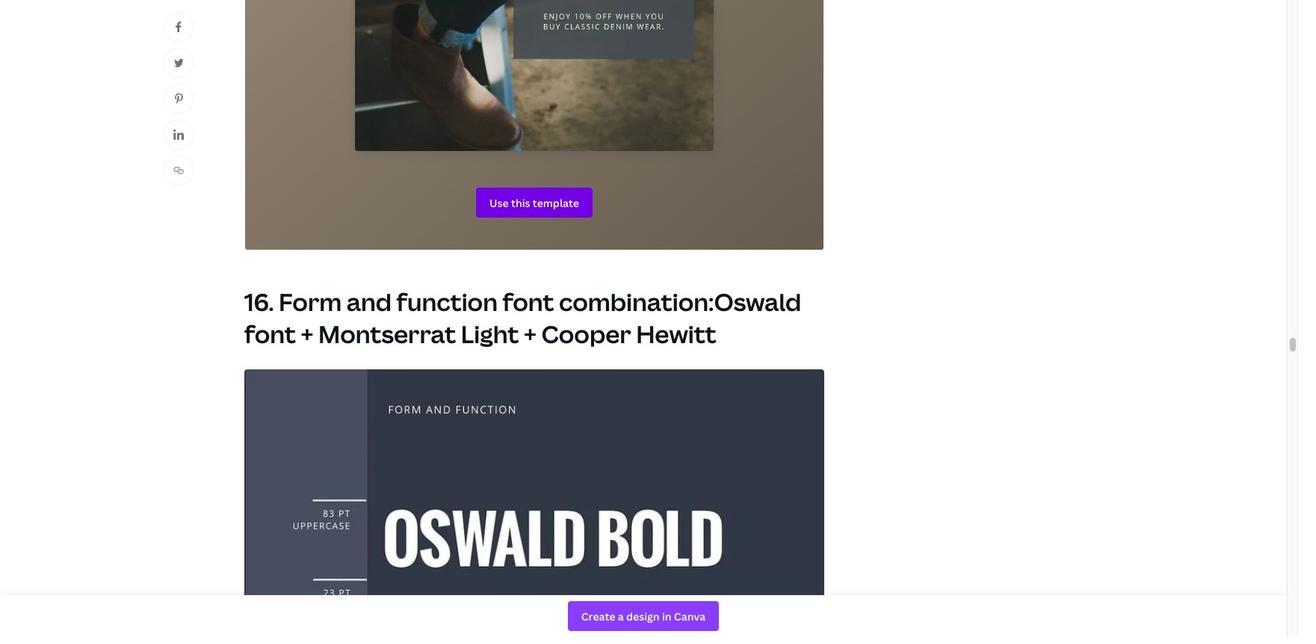 Task type: describe. For each thing, give the bounding box(es) containing it.
1 horizontal spatial font
[[503, 286, 554, 318]]

function
[[397, 286, 498, 318]]

2 + from the left
[[524, 318, 537, 350]]

16.
[[245, 286, 274, 318]]

combination:oswald
[[559, 286, 802, 318]]

16. form and function font combination:oswald font + montserrat light + cooper hewitt
[[245, 286, 802, 350]]



Task type: vqa. For each thing, say whether or not it's contained in the screenshot.
Blac at the bottom right
no



Task type: locate. For each thing, give the bounding box(es) containing it.
hewitt
[[636, 318, 717, 350]]

+
[[301, 318, 314, 350], [524, 318, 537, 350]]

+ down form
[[301, 318, 314, 350]]

font up light
[[503, 286, 554, 318]]

light
[[461, 318, 519, 350]]

cooper
[[542, 318, 632, 350]]

+ right light
[[524, 318, 537, 350]]

0 horizontal spatial +
[[301, 318, 314, 350]]

font down 16.
[[245, 318, 296, 350]]

font
[[503, 286, 554, 318], [245, 318, 296, 350]]

form
[[279, 286, 342, 318]]

0 horizontal spatial font
[[245, 318, 296, 350]]

1 horizontal spatial +
[[524, 318, 537, 350]]

1 + from the left
[[301, 318, 314, 350]]

montserrat
[[319, 318, 456, 350]]

and
[[347, 286, 392, 318]]



